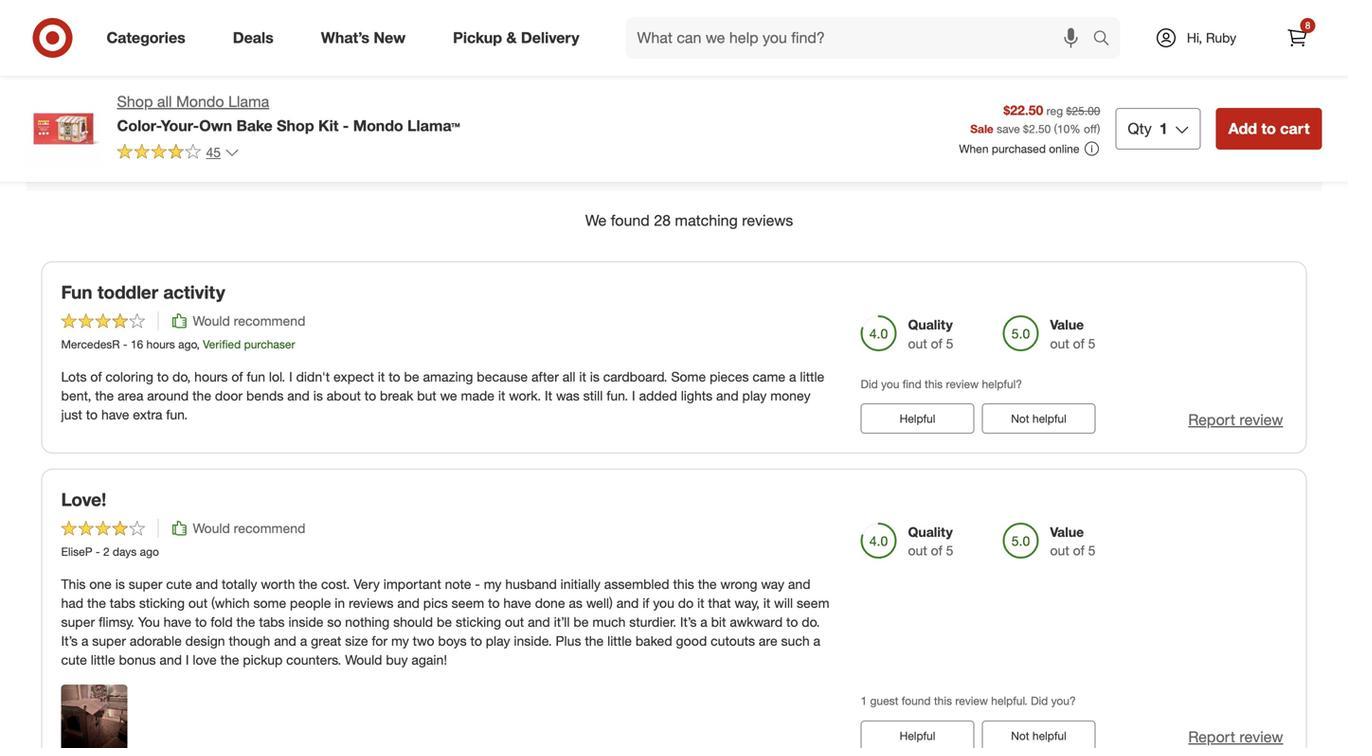Task type: vqa. For each thing, say whether or not it's contained in the screenshot.
"on" in Check your email for a download code and instructions on next steps. Emails usually arrive immediately after purchase, but can take up to 4+ hours.
no



Task type: describe. For each thing, give the bounding box(es) containing it.
helpful.
[[991, 694, 1028, 708]]

1 horizontal spatial be
[[437, 614, 452, 630]]

helpful for love!
[[1033, 729, 1067, 743]]

have inside lots of coloring to do, hours of fun lol. i didn't expect it to be amazing because after all it is cardboard. some pieces came a little bent, the area around the door bends and is about to break but we made it work. it was still fun. i added lights and play money just to have extra fun.
[[101, 406, 129, 423]]

a down inside
[[300, 633, 307, 649]]

quality for love!
[[908, 524, 953, 540]]

0 horizontal spatial mondo
[[176, 92, 224, 111]]

llama
[[228, 92, 269, 111]]

qty
[[1128, 119, 1152, 138]]

report review for love!
[[1188, 728, 1283, 746]]

helpful for fun toddler activity
[[1033, 412, 1067, 426]]

helpful button for love!
[[861, 721, 974, 748]]

1 vertical spatial mondo
[[353, 116, 403, 135]]

two
[[413, 633, 434, 649]]

0 horizontal spatial verified
[[203, 337, 241, 351]]

coloring
[[106, 369, 153, 385]]

0 horizontal spatial sticking
[[139, 595, 185, 611]]

elisep
[[61, 545, 92, 559]]

purchased
[[992, 142, 1046, 156]]

not helpful for fun toddler activity
[[1011, 412, 1067, 426]]

about
[[327, 387, 361, 404]]

note
[[445, 576, 471, 593]]

reviews inside this one is super cute and totally worth the cost. very important note - my husband initially assembled this the wrong way and had the tabs sticking out (which some people in reviews and pics seem to have done as well) and if you do it that way, it will seem super flimsy. you have to fold the tabs inside so nothing should be sticking out and it'll be much sturdier. it's a bit awkward to do. it's a super adorable design though and a great size for my two boys to play inside. plus the little baked good cutouts are such a cute little bonus and i love the pickup counters. would buy again!
[[349, 595, 394, 611]]

image of color-your-own bake shop kit - mondo llama™ image
[[26, 91, 102, 167]]

2 vertical spatial super
[[92, 633, 126, 649]]

helpful button for fun toddler activity
[[861, 404, 974, 434]]

Verified purchases checkbox
[[1155, 151, 1174, 170]]

not helpful button for love!
[[982, 721, 1096, 748]]

would recommend for fun toddler activity
[[193, 313, 305, 329]]

to left do.
[[786, 614, 798, 630]]

we found 28 matching reviews
[[585, 211, 793, 230]]

categories link
[[90, 17, 209, 59]]

boys
[[438, 633, 467, 649]]

1 guest found this review helpful. did you?
[[861, 694, 1076, 708]]

hours inside lots of coloring to do, hours of fun lol. i didn't expect it to be amazing because after all it is cardboard. some pieces came a little bent, the area around the door bends and is about to break but we made it work. it was still fun. i added lights and play money just to have extra fun.
[[194, 369, 228, 385]]

search button
[[1084, 17, 1130, 63]]

and up will
[[788, 576, 811, 593]]

add to cart button
[[1216, 108, 1322, 150]]

and down didn't
[[287, 387, 310, 404]]

what's new
[[321, 28, 406, 47]]

will
[[774, 595, 793, 611]]

play inside lots of coloring to do, hours of fun lol. i didn't expect it to be amazing because after all it is cardboard. some pieces came a little bent, the area around the door bends and is about to break but we made it work. it was still fun. i added lights and play money just to have extra fun.
[[742, 387, 767, 404]]

around
[[147, 387, 189, 404]]

toddler
[[97, 281, 158, 303]]

$25.00
[[1066, 104, 1100, 118]]

had
[[61, 595, 83, 611]]

a down do.
[[813, 633, 821, 649]]

assembled
[[604, 576, 669, 593]]

- inside this one is super cute and totally worth the cost. very important note - my husband initially assembled this the wrong way and had the tabs sticking out (which some people in reviews and pics seem to have done as well) and if you do it that way, it will seem super flimsy. you have to fold the tabs inside so nothing should be sticking out and it'll be much sturdier. it's a bit awkward to do. it's a super adorable design though and a great size for my two boys to play inside. plus the little baked good cutouts are such a cute little bonus and i love the pickup counters. would buy again!
[[475, 576, 480, 593]]

lights
[[681, 387, 713, 404]]

this for love!
[[934, 694, 952, 708]]

0 horizontal spatial shop
[[117, 92, 153, 111]]

add
[[1228, 119, 1257, 138]]

would inside this one is super cute and totally worth the cost. very important note - my husband initially assembled this the wrong way and had the tabs sticking out (which some people in reviews and pics seem to have done as well) and if you do it that way, it will seem super flimsy. you have to fold the tabs inside so nothing should be sticking out and it'll be much sturdier. it's a bit awkward to do. it's a super adorable design though and a great size for my two boys to play inside. plus the little baked good cutouts are such a cute little bonus and i love the pickup counters. would buy again!
[[345, 652, 382, 668]]

reg
[[1047, 104, 1063, 118]]

0 vertical spatial tabs
[[110, 595, 135, 611]]

not helpful button for fun toddler activity
[[982, 404, 1096, 434]]

1 horizontal spatial reviews
[[742, 211, 793, 230]]

What can we help you find? suggestions appear below search field
[[626, 17, 1098, 59]]

little inside lots of coloring to do, hours of fun lol. i didn't expect it to be amazing because after all it is cardboard. some pieces came a little bent, the area around the door bends and is about to break but we made it work. it was still fun. i added lights and play money just to have extra fun.
[[800, 369, 824, 385]]

0 horizontal spatial 1
[[861, 694, 867, 708]]

2
[[103, 545, 109, 559]]

value for fun toddler activity
[[1050, 316, 1084, 333]]

should
[[393, 614, 433, 630]]

to left done
[[488, 595, 500, 611]]

1 seem from the left
[[452, 595, 484, 611]]

write a review button
[[627, 51, 721, 81]]

sale
[[970, 122, 994, 136]]

love!
[[61, 489, 106, 511]]

0 vertical spatial cute
[[166, 576, 192, 593]]

8
[[1305, 19, 1311, 31]]

to up break at the bottom left of page
[[389, 369, 400, 385]]

quality out of 5 for love!
[[908, 524, 953, 559]]

search
[[1084, 30, 1130, 49]]

and left if
[[616, 595, 639, 611]]

if
[[643, 595, 649, 611]]

fun toddler activity
[[61, 281, 225, 303]]

- left the 2
[[96, 545, 100, 559]]

ago for days
[[140, 545, 159, 559]]

0 horizontal spatial found
[[611, 211, 650, 230]]

though
[[229, 633, 270, 649]]

deals link
[[217, 17, 297, 59]]

the left area
[[95, 387, 114, 404]]

28
[[654, 211, 671, 230]]

it
[[545, 387, 552, 404]]

16
[[131, 337, 143, 351]]

1 vertical spatial shop
[[277, 116, 314, 135]]

review inside button
[[677, 59, 712, 73]]

break
[[380, 387, 413, 404]]

you inside this one is super cute and totally worth the cost. very important note - my husband initially assembled this the wrong way and had the tabs sticking out (which some people in reviews and pics seem to have done as well) and if you do it that way, it will seem super flimsy. you have to fold the tabs inside so nothing should be sticking out and it'll be much sturdier. it's a bit awkward to do. it's a super adorable design though and a great size for my two boys to play inside. plus the little baked good cutouts are such a cute little bonus and i love the pickup counters. would buy again!
[[653, 595, 674, 611]]

much
[[592, 614, 626, 630]]

we
[[585, 211, 607, 230]]

0 horizontal spatial fun.
[[166, 406, 188, 423]]

lol.
[[269, 369, 285, 385]]

bit
[[711, 614, 726, 630]]

2 horizontal spatial be
[[573, 614, 589, 630]]

1 vertical spatial found
[[902, 694, 931, 708]]

awkward
[[730, 614, 783, 630]]

helpful?
[[982, 377, 1022, 391]]

came
[[753, 369, 785, 385]]

the up that
[[698, 576, 717, 593]]

1 vertical spatial it's
[[61, 633, 78, 649]]

2 horizontal spatial i
[[632, 387, 635, 404]]

to right boys
[[470, 633, 482, 649]]

a inside lots of coloring to do, hours of fun lol. i didn't expect it to be amazing because after all it is cardboard. some pieces came a little bent, the area around the door bends and is about to break but we made it work. it was still fun. i added lights and play money just to have extra fun.
[[789, 369, 796, 385]]

worth
[[261, 576, 295, 593]]

made
[[461, 387, 495, 404]]

size
[[345, 633, 368, 649]]

0 vertical spatial i
[[289, 369, 292, 385]]

0 horizontal spatial my
[[391, 633, 409, 649]]

not helpful for love!
[[1011, 729, 1067, 743]]

1 vertical spatial super
[[61, 614, 95, 630]]

to inside button
[[1261, 119, 1276, 138]]

,
[[197, 337, 200, 351]]

way
[[761, 576, 784, 593]]

1 horizontal spatial sticking
[[456, 614, 501, 630]]

to left do,
[[157, 369, 169, 385]]

what's
[[321, 28, 369, 47]]

this for fun toddler activity
[[925, 377, 943, 391]]

ruby
[[1206, 29, 1237, 46]]

10
[[1057, 122, 1070, 136]]

photos
[[1216, 126, 1263, 145]]

and up (which
[[196, 576, 218, 593]]

with
[[1182, 126, 1212, 145]]

activity
[[163, 281, 225, 303]]

1 horizontal spatial little
[[607, 633, 632, 649]]

such
[[781, 633, 810, 649]]

elisep - 2 days ago
[[61, 545, 159, 559]]

1 horizontal spatial tabs
[[259, 614, 285, 630]]

still
[[583, 387, 603, 404]]

a left bit
[[700, 614, 707, 630]]

that
[[708, 595, 731, 611]]

0 horizontal spatial did
[[861, 377, 878, 391]]

play inside this one is super cute and totally worth the cost. very important note - my husband initially assembled this the wrong way and had the tabs sticking out (which some people in reviews and pics seem to have done as well) and if you do it that way, it will seem super flimsy. you have to fold the tabs inside so nothing should be sticking out and it'll be much sturdier. it's a bit awkward to do. it's a super adorable design though and a great size for my two boys to play inside. plus the little baked good cutouts are such a cute little bonus and i love the pickup counters. would buy again!
[[486, 633, 510, 649]]

recommend for love!
[[234, 520, 305, 536]]

would for fun toddler activity
[[193, 313, 230, 329]]

the down one
[[87, 595, 106, 611]]

quality for fun toddler activity
[[908, 316, 953, 333]]

with photos
[[1182, 126, 1263, 145]]

would recommend for love!
[[193, 520, 305, 536]]

value for love!
[[1050, 524, 1084, 540]]

this
[[61, 576, 86, 593]]

bent,
[[61, 387, 91, 404]]

guest review image 1 of 1, zoom in image
[[61, 685, 127, 748]]

because
[[477, 369, 528, 385]]

and down important
[[397, 595, 420, 611]]

extra
[[133, 406, 162, 423]]

adorable
[[130, 633, 182, 649]]

$22.50 reg $25.00 sale save $ 2.50 ( 10 % off )
[[970, 102, 1100, 136]]

find
[[903, 377, 922, 391]]

cardboard.
[[603, 369, 668, 385]]

it up still
[[579, 369, 586, 385]]

45 link
[[117, 143, 240, 165]]

pieces
[[710, 369, 749, 385]]

design
[[185, 633, 225, 649]]

all inside shop all mondo llama color-your-own bake shop kit - mondo llama™
[[157, 92, 172, 111]]

&
[[506, 28, 517, 47]]

With photos checkbox
[[1155, 126, 1174, 145]]

1 horizontal spatial did
[[1031, 694, 1048, 708]]

delivery
[[521, 28, 579, 47]]



Task type: locate. For each thing, give the bounding box(es) containing it.
1 vertical spatial little
[[607, 633, 632, 649]]

this right guest
[[934, 694, 952, 708]]

when
[[959, 142, 989, 156]]

is down didn't
[[313, 387, 323, 404]]

play down came
[[742, 387, 767, 404]]

1 vertical spatial this
[[673, 576, 694, 593]]

this right find
[[925, 377, 943, 391]]

2 would recommend from the top
[[193, 520, 305, 536]]

cart
[[1280, 119, 1310, 138]]

not helpful button down you?
[[982, 721, 1096, 748]]

1 would recommend from the top
[[193, 313, 305, 329]]

fun. right still
[[607, 387, 628, 404]]

hours up door
[[194, 369, 228, 385]]

you right if
[[653, 595, 674, 611]]

the down much
[[585, 633, 604, 649]]

was
[[556, 387, 580, 404]]

2 horizontal spatial little
[[800, 369, 824, 385]]

1 horizontal spatial all
[[563, 369, 576, 385]]

seem up do.
[[797, 595, 830, 611]]

45
[[206, 144, 221, 160]]

2 vertical spatial would
[[345, 652, 382, 668]]

0 vertical spatial have
[[101, 406, 129, 423]]

helpful button down guest
[[861, 721, 974, 748]]

not down helpful?
[[1011, 412, 1029, 426]]

report for fun toddler activity
[[1188, 411, 1235, 429]]

verified right ,
[[203, 337, 241, 351]]

report review button for fun toddler activity
[[1188, 409, 1283, 431]]

online
[[1049, 142, 1080, 156]]

2 horizontal spatial have
[[503, 595, 531, 611]]

i down cardboard.
[[632, 387, 635, 404]]

little
[[800, 369, 824, 385], [607, 633, 632, 649], [91, 652, 115, 668]]

helpful down find
[[900, 412, 935, 426]]

it up break at the bottom left of page
[[378, 369, 385, 385]]

0 vertical spatial ago
[[178, 337, 197, 351]]

to down expect
[[365, 387, 376, 404]]

0 vertical spatial 1
[[1159, 119, 1168, 138]]

fun
[[247, 369, 265, 385]]

1 vertical spatial recommend
[[234, 520, 305, 536]]

2 not from the top
[[1011, 729, 1029, 743]]

1 horizontal spatial verified
[[1182, 152, 1232, 170]]

2 recommend from the top
[[234, 520, 305, 536]]

my up buy
[[391, 633, 409, 649]]

1 vertical spatial quality out of 5
[[908, 524, 953, 559]]

ago
[[178, 337, 197, 351], [140, 545, 159, 559]]

1 horizontal spatial it's
[[680, 614, 697, 630]]

super down flimsy.
[[92, 633, 126, 649]]

not helpful down helpful?
[[1011, 412, 1067, 426]]

1 horizontal spatial my
[[484, 576, 502, 593]]

found right guest
[[902, 694, 931, 708]]

0 vertical spatial report
[[1188, 411, 1235, 429]]

ago for hours
[[178, 337, 197, 351]]

again!
[[412, 652, 447, 668]]

off
[[1084, 122, 1097, 136]]

shop
[[117, 92, 153, 111], [277, 116, 314, 135]]

shop up color-
[[117, 92, 153, 111]]

0 vertical spatial it's
[[680, 614, 697, 630]]

this up do
[[673, 576, 694, 593]]

to right just
[[86, 406, 98, 423]]

0 horizontal spatial is
[[115, 576, 125, 593]]

totally
[[222, 576, 257, 593]]

write a review
[[636, 59, 712, 73]]

the up though
[[236, 614, 255, 630]]

1 report from the top
[[1188, 411, 1235, 429]]

very
[[354, 576, 380, 593]]

1 horizontal spatial play
[[742, 387, 767, 404]]

2 quality out of 5 from the top
[[908, 524, 953, 559]]

is inside this one is super cute and totally worth the cost. very important note - my husband initially assembled this the wrong way and had the tabs sticking out (which some people in reviews and pics seem to have done as well) and if you do it that way, it will seem super flimsy. you have to fold the tabs inside so nothing should be sticking out and it'll be much sturdier. it's a bit awkward to do. it's a super adorable design though and a great size for my two boys to play inside. plus the little baked good cutouts are such a cute little bonus and i love the pickup counters. would buy again!
[[115, 576, 125, 593]]

1 vertical spatial 1
[[861, 694, 867, 708]]

2 helpful button from the top
[[861, 721, 974, 748]]

0 vertical spatial reviews
[[742, 211, 793, 230]]

not for love!
[[1011, 729, 1029, 743]]

shop left kit
[[277, 116, 314, 135]]

1 vertical spatial value
[[1050, 524, 1084, 540]]

1 vertical spatial not
[[1011, 729, 1029, 743]]

cute left totally
[[166, 576, 192, 593]]

to
[[1261, 119, 1276, 138], [157, 369, 169, 385], [389, 369, 400, 385], [365, 387, 376, 404], [86, 406, 98, 423], [488, 595, 500, 611], [195, 614, 207, 630], [786, 614, 798, 630], [470, 633, 482, 649]]

all up "was"
[[563, 369, 576, 385]]

0 vertical spatial super
[[129, 576, 162, 593]]

be inside lots of coloring to do, hours of fun lol. i didn't expect it to be amazing because after all it is cardboard. some pieces came a little bent, the area around the door bends and is about to break but we made it work. it was still fun. i added lights and play money just to have extra fun.
[[404, 369, 419, 385]]

not
[[1011, 412, 1029, 426], [1011, 729, 1029, 743]]

i inside this one is super cute and totally worth the cost. very important note - my husband initially assembled this the wrong way and had the tabs sticking out (which some people in reviews and pics seem to have done as well) and if you do it that way, it will seem super flimsy. you have to fold the tabs inside so nothing should be sticking out and it'll be much sturdier. it's a bit awkward to do. it's a super adorable design though and a great size for my two boys to play inside. plus the little baked good cutouts are such a cute little bonus and i love the pickup counters. would buy again!
[[186, 652, 189, 668]]

fun. down around
[[166, 406, 188, 423]]

recommend up "worth"
[[234, 520, 305, 536]]

it's down do
[[680, 614, 697, 630]]

write
[[636, 59, 664, 73]]

0 horizontal spatial it's
[[61, 633, 78, 649]]

little left bonus at bottom
[[91, 652, 115, 668]]

days
[[113, 545, 137, 559]]

0 horizontal spatial ago
[[140, 545, 159, 559]]

value out of 5 for love!
[[1050, 524, 1096, 559]]

a inside button
[[667, 59, 674, 73]]

good
[[676, 633, 707, 649]]

mondo right kit
[[353, 116, 403, 135]]

helpful down 1 guest found this review helpful. did you?
[[900, 729, 935, 743]]

great
[[311, 633, 341, 649]]

1 vertical spatial all
[[563, 369, 576, 385]]

some
[[253, 595, 286, 611]]

and down adorable
[[160, 652, 182, 668]]

1 value out of 5 from the top
[[1050, 316, 1096, 352]]

0 vertical spatial fun.
[[607, 387, 628, 404]]

1 vertical spatial helpful
[[1033, 729, 1067, 743]]

1 vertical spatial you
[[653, 595, 674, 611]]

report review button for love!
[[1188, 727, 1283, 748]]

a right write
[[667, 59, 674, 73]]

ago right the days
[[140, 545, 159, 559]]

after
[[531, 369, 559, 385]]

added
[[639, 387, 677, 404]]

all inside lots of coloring to do, hours of fun lol. i didn't expect it to be amazing because after all it is cardboard. some pieces came a little bent, the area around the door bends and is about to break but we made it work. it was still fun. i added lights and play money just to have extra fun.
[[563, 369, 576, 385]]

ago up do,
[[178, 337, 197, 351]]

1 not helpful button from the top
[[982, 404, 1096, 434]]

tabs up flimsy.
[[110, 595, 135, 611]]

0 horizontal spatial be
[[404, 369, 419, 385]]

i left love
[[186, 652, 189, 668]]

sticking up you
[[139, 595, 185, 611]]

did left you?
[[1031, 694, 1048, 708]]

helpful for love!
[[900, 729, 935, 743]]

0 vertical spatial recommend
[[234, 313, 305, 329]]

play left the inside.
[[486, 633, 510, 649]]

people
[[290, 595, 331, 611]]

1 vertical spatial sticking
[[456, 614, 501, 630]]

not helpful
[[1011, 412, 1067, 426], [1011, 729, 1067, 743]]

tabs down some
[[259, 614, 285, 630]]

value out of 5 for fun toddler activity
[[1050, 316, 1096, 352]]

0 horizontal spatial cute
[[61, 652, 87, 668]]

the right love
[[220, 652, 239, 668]]

1 horizontal spatial ago
[[178, 337, 197, 351]]

pickup & delivery
[[453, 28, 579, 47]]

be up break at the bottom left of page
[[404, 369, 419, 385]]

1 vertical spatial tabs
[[259, 614, 285, 630]]

flimsy.
[[99, 614, 134, 630]]

1 helpful from the top
[[1033, 412, 1067, 426]]

0 horizontal spatial all
[[157, 92, 172, 111]]

be right it'll
[[573, 614, 589, 630]]

2 not helpful from the top
[[1011, 729, 1067, 743]]

verified purchases
[[1182, 152, 1307, 170]]

amazing
[[423, 369, 473, 385]]

be up boys
[[437, 614, 452, 630]]

0 vertical spatial did
[[861, 377, 878, 391]]

the left door
[[192, 387, 211, 404]]

-
[[343, 116, 349, 135], [123, 337, 127, 351], [96, 545, 100, 559], [475, 576, 480, 593]]

this inside this one is super cute and totally worth the cost. very important note - my husband initially assembled this the wrong way and had the tabs sticking out (which some people in reviews and pics seem to have done as well) and if you do it that way, it will seem super flimsy. you have to fold the tabs inside so nothing should be sticking out and it'll be much sturdier. it's a bit awkward to do. it's a super adorable design though and a great size for my two boys to play inside. plus the little baked good cutouts are such a cute little bonus and i love the pickup counters. would buy again!
[[673, 576, 694, 593]]

1 vertical spatial have
[[503, 595, 531, 611]]

verified down with
[[1182, 152, 1232, 170]]

inside.
[[514, 633, 552, 649]]

0 vertical spatial report review button
[[1188, 409, 1283, 431]]

would for love!
[[193, 520, 230, 536]]

to up design
[[195, 614, 207, 630]]

play
[[742, 387, 767, 404], [486, 633, 510, 649]]

not helpful button down helpful?
[[982, 404, 1096, 434]]

it's
[[680, 614, 697, 630], [61, 633, 78, 649]]

1 horizontal spatial have
[[164, 614, 191, 630]]

found left 28
[[611, 211, 650, 230]]

baked
[[636, 633, 672, 649]]

counters.
[[286, 652, 341, 668]]

1 vertical spatial reviews
[[349, 595, 394, 611]]

one
[[89, 576, 112, 593]]

way,
[[735, 595, 760, 611]]

1 vertical spatial report
[[1188, 728, 1235, 746]]

door
[[215, 387, 243, 404]]

1 vertical spatial ago
[[140, 545, 159, 559]]

2 not helpful button from the top
[[982, 721, 1096, 748]]

new
[[374, 28, 406, 47]]

1 horizontal spatial hours
[[194, 369, 228, 385]]

0 vertical spatial not
[[1011, 412, 1029, 426]]

0 horizontal spatial reviews
[[349, 595, 394, 611]]

report review for fun toddler activity
[[1188, 411, 1283, 429]]

my
[[484, 576, 502, 593], [391, 633, 409, 649]]

1 horizontal spatial cute
[[166, 576, 192, 593]]

not down helpful.
[[1011, 729, 1029, 743]]

1 vertical spatial hours
[[194, 369, 228, 385]]

0 vertical spatial is
[[590, 369, 600, 385]]

0 vertical spatial hours
[[146, 337, 175, 351]]

2 report from the top
[[1188, 728, 1235, 746]]

would recommend up purchaser
[[193, 313, 305, 329]]

2 helpful from the top
[[900, 729, 935, 743]]

1 not helpful from the top
[[1011, 412, 1067, 426]]

cost.
[[321, 576, 350, 593]]

1 value from the top
[[1050, 316, 1084, 333]]

1 vertical spatial fun.
[[166, 406, 188, 423]]

2 report review from the top
[[1188, 728, 1283, 746]]

2 horizontal spatial is
[[590, 369, 600, 385]]

area
[[118, 387, 143, 404]]

you?
[[1051, 694, 1076, 708]]

recommend up purchaser
[[234, 313, 305, 329]]

1 horizontal spatial found
[[902, 694, 931, 708]]

0 vertical spatial mondo
[[176, 92, 224, 111]]

2 vertical spatial little
[[91, 652, 115, 668]]

pickup
[[453, 28, 502, 47]]

0 horizontal spatial seem
[[452, 595, 484, 611]]

tabs
[[110, 595, 135, 611], [259, 614, 285, 630]]

report for love!
[[1188, 728, 1235, 746]]

cute down had
[[61, 652, 87, 668]]

would recommend up totally
[[193, 520, 305, 536]]

my right note
[[484, 576, 502, 593]]

0 vertical spatial would
[[193, 313, 230, 329]]

love
[[193, 652, 217, 668]]

categories
[[107, 28, 185, 47]]

cute
[[166, 576, 192, 593], [61, 652, 87, 668]]

2 vertical spatial have
[[164, 614, 191, 630]]

1 vertical spatial would recommend
[[193, 520, 305, 536]]

have right you
[[164, 614, 191, 630]]

1 horizontal spatial mondo
[[353, 116, 403, 135]]

0 vertical spatial sticking
[[139, 595, 185, 611]]

it right do
[[697, 595, 704, 611]]

0 vertical spatial verified
[[1182, 152, 1232, 170]]

mercedesr
[[61, 337, 120, 351]]

you
[[138, 614, 160, 630]]

2 helpful from the top
[[1033, 729, 1067, 743]]

1 vertical spatial would
[[193, 520, 230, 536]]

0 vertical spatial value
[[1050, 316, 1084, 333]]

to right add
[[1261, 119, 1276, 138]]

1 quality from the top
[[908, 316, 953, 333]]

not for fun toddler activity
[[1011, 412, 1029, 426]]

done
[[535, 595, 565, 611]]

1 report review button from the top
[[1188, 409, 1283, 431]]

0 vertical spatial shop
[[117, 92, 153, 111]]

hours right the 16 on the left top of the page
[[146, 337, 175, 351]]

as
[[569, 595, 583, 611]]

0 vertical spatial my
[[484, 576, 502, 593]]

(which
[[211, 595, 250, 611]]

report review
[[1188, 411, 1283, 429], [1188, 728, 1283, 746]]

recommend for fun toddler activity
[[234, 313, 305, 329]]

0 vertical spatial report review
[[1188, 411, 1283, 429]]

some
[[671, 369, 706, 385]]

0 horizontal spatial you
[[653, 595, 674, 611]]

but
[[417, 387, 436, 404]]

important
[[383, 576, 441, 593]]

2.50
[[1029, 122, 1051, 136]]

1 report review from the top
[[1188, 411, 1283, 429]]

review
[[677, 59, 712, 73], [946, 377, 979, 391], [1240, 411, 1283, 429], [955, 694, 988, 708], [1240, 728, 1283, 746]]

1 horizontal spatial you
[[881, 377, 899, 391]]

0 vertical spatial found
[[611, 211, 650, 230]]

1 horizontal spatial i
[[289, 369, 292, 385]]

just
[[61, 406, 82, 423]]

and up the inside.
[[528, 614, 550, 630]]

seem
[[452, 595, 484, 611], [797, 595, 830, 611]]

1 vertical spatial not helpful button
[[982, 721, 1096, 748]]

little up money
[[800, 369, 824, 385]]

1 right qty
[[1159, 119, 1168, 138]]

quality out of 5 for fun toddler activity
[[908, 316, 953, 352]]

0 horizontal spatial hours
[[146, 337, 175, 351]]

1 quality out of 5 from the top
[[908, 316, 953, 352]]

sticking up boys
[[456, 614, 501, 630]]

helpful for fun toddler activity
[[900, 412, 935, 426]]

1 vertical spatial is
[[313, 387, 323, 404]]

would down size at the left of the page
[[345, 652, 382, 668]]

all up "your-"
[[157, 92, 172, 111]]

would up ,
[[193, 313, 230, 329]]

what's new link
[[305, 17, 429, 59]]

1 recommend from the top
[[234, 313, 305, 329]]

your-
[[161, 116, 199, 135]]

- inside shop all mondo llama color-your-own bake shop kit - mondo llama™
[[343, 116, 349, 135]]

did
[[861, 377, 878, 391], [1031, 694, 1048, 708]]

2 value out of 5 from the top
[[1050, 524, 1096, 559]]

$
[[1023, 122, 1029, 136]]

it left will
[[763, 595, 770, 611]]

fun.
[[607, 387, 628, 404], [166, 406, 188, 423]]

do.
[[802, 614, 820, 630]]

- right kit
[[343, 116, 349, 135]]

2 quality from the top
[[908, 524, 953, 540]]

0 vertical spatial not helpful
[[1011, 412, 1067, 426]]

reviews up nothing
[[349, 595, 394, 611]]

2 seem from the left
[[797, 595, 830, 611]]

do
[[678, 595, 694, 611]]

0 vertical spatial quality out of 5
[[908, 316, 953, 352]]

it down because
[[498, 387, 505, 404]]

money
[[770, 387, 811, 404]]

and down pieces
[[716, 387, 739, 404]]

matching
[[675, 211, 738, 230]]

lots
[[61, 369, 87, 385]]

1 vertical spatial not helpful
[[1011, 729, 1067, 743]]

0 vertical spatial helpful
[[900, 412, 935, 426]]

1 horizontal spatial shop
[[277, 116, 314, 135]]

1 vertical spatial i
[[632, 387, 635, 404]]

1 vertical spatial my
[[391, 633, 409, 649]]

have
[[101, 406, 129, 423], [503, 595, 531, 611], [164, 614, 191, 630]]

1 helpful from the top
[[900, 412, 935, 426]]

not helpful down you?
[[1011, 729, 1067, 743]]

1 not from the top
[[1011, 412, 1029, 426]]

it's down had
[[61, 633, 78, 649]]

save
[[997, 122, 1020, 136]]

the up people
[[299, 576, 318, 593]]

and down inside
[[274, 633, 296, 649]]

1 horizontal spatial is
[[313, 387, 323, 404]]

for
[[372, 633, 388, 649]]

in
[[335, 595, 345, 611]]

initially
[[561, 576, 601, 593]]

- right note
[[475, 576, 480, 593]]

1 vertical spatial cute
[[61, 652, 87, 668]]

0 horizontal spatial play
[[486, 633, 510, 649]]

have down area
[[101, 406, 129, 423]]

verified
[[1182, 152, 1232, 170], [203, 337, 241, 351]]

0 horizontal spatial have
[[101, 406, 129, 423]]

it'll
[[554, 614, 570, 630]]

nothing
[[345, 614, 390, 630]]

you left find
[[881, 377, 899, 391]]

1 horizontal spatial 1
[[1159, 119, 1168, 138]]

- left the 16 on the left top of the page
[[123, 337, 127, 351]]

a down had
[[81, 633, 88, 649]]

are
[[759, 633, 777, 649]]

didn't
[[296, 369, 330, 385]]

1 helpful button from the top
[[861, 404, 974, 434]]

this
[[925, 377, 943, 391], [673, 576, 694, 593], [934, 694, 952, 708]]

2 vertical spatial is
[[115, 576, 125, 593]]

2 value from the top
[[1050, 524, 1084, 540]]

mondo up own
[[176, 92, 224, 111]]

1 vertical spatial helpful button
[[861, 721, 974, 748]]

2 report review button from the top
[[1188, 727, 1283, 748]]

is right one
[[115, 576, 125, 593]]

2 vertical spatial this
[[934, 694, 952, 708]]



